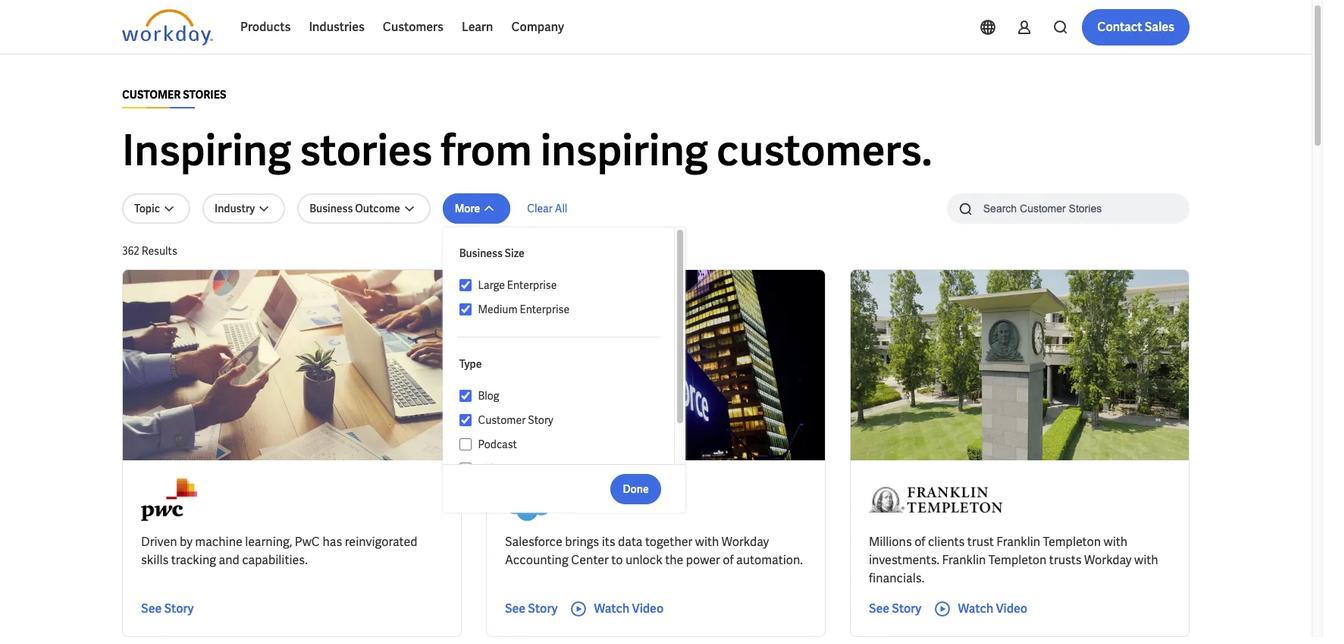 Task type: vqa. For each thing, say whether or not it's contained in the screenshot.
Contact Sales
yes



Task type: locate. For each thing, give the bounding box(es) containing it.
1 horizontal spatial of
[[915, 534, 926, 550]]

2 watch video from the left
[[958, 601, 1028, 617]]

1 horizontal spatial video
[[632, 601, 664, 617]]

templeton up the 'trusts'
[[1043, 534, 1102, 550]]

0 horizontal spatial see story
[[141, 601, 194, 617]]

0 horizontal spatial video
[[478, 462, 506, 476]]

see story down skills
[[141, 601, 194, 617]]

2 see from the left
[[505, 601, 526, 617]]

story inside 'link'
[[528, 413, 554, 427]]

learning,
[[245, 534, 292, 550]]

of up investments.
[[915, 534, 926, 550]]

templeton
[[1043, 534, 1102, 550], [989, 552, 1047, 568]]

1 horizontal spatial watch
[[958, 601, 994, 617]]

1 vertical spatial of
[[723, 552, 734, 568]]

all
[[555, 202, 568, 215]]

business inside button
[[310, 202, 353, 215]]

salesforce brings its data together with workday accounting center to unlock the power of automation.
[[505, 534, 803, 568]]

contact sales link
[[1083, 9, 1190, 46]]

video for salesforce brings its data together with workday accounting center to unlock the power of automation.
[[632, 601, 664, 617]]

0 horizontal spatial watch video link
[[570, 600, 664, 618]]

salesforce
[[505, 534, 563, 550]]

video down unlock
[[632, 601, 664, 617]]

0 vertical spatial franklin
[[997, 534, 1041, 550]]

business left outcome
[[310, 202, 353, 215]]

see down skills
[[141, 601, 162, 617]]

inspiring
[[122, 123, 291, 178]]

watch video link down 'to'
[[570, 600, 664, 618]]

customers
[[383, 19, 444, 35]]

its
[[602, 534, 616, 550]]

see
[[141, 601, 162, 617], [505, 601, 526, 617], [869, 601, 890, 617]]

3 see from the left
[[869, 601, 890, 617]]

workday inside "salesforce brings its data together with workday accounting center to unlock the power of automation."
[[722, 534, 769, 550]]

0 horizontal spatial of
[[723, 552, 734, 568]]

workday inside millions of clients trust franklin templeton with investments. franklin templeton trusts workday with financials.
[[1085, 552, 1132, 568]]

1 horizontal spatial see
[[505, 601, 526, 617]]

contact sales
[[1098, 19, 1175, 35]]

1 horizontal spatial watch video
[[958, 601, 1028, 617]]

of inside millions of clients trust franklin templeton with investments. franklin templeton trusts workday with financials.
[[915, 534, 926, 550]]

see story for salesforce brings its data together with workday accounting center to unlock the power of automation.
[[505, 601, 558, 617]]

see story link for salesforce brings its data together with workday accounting center to unlock the power of automation.
[[505, 600, 558, 618]]

of inside "salesforce brings its data together with workday accounting center to unlock the power of automation."
[[723, 552, 734, 568]]

see for salesforce brings its data together with workday accounting center to unlock the power of automation.
[[505, 601, 526, 617]]

learn button
[[453, 9, 503, 46]]

video down podcast
[[478, 462, 506, 476]]

see story link
[[141, 600, 194, 618], [505, 600, 558, 618], [869, 600, 922, 618]]

company button
[[503, 9, 574, 46]]

1 horizontal spatial business
[[459, 247, 503, 260]]

2 horizontal spatial video
[[996, 601, 1028, 617]]

see story for millions of clients trust franklin templeton with investments. franklin templeton trusts workday with financials.
[[869, 601, 922, 617]]

watch video down 'to'
[[594, 601, 664, 617]]

medium
[[478, 303, 518, 316]]

done
[[623, 482, 649, 496]]

1 horizontal spatial see story
[[505, 601, 558, 617]]

3 see story link from the left
[[869, 600, 922, 618]]

0 horizontal spatial watch video
[[594, 601, 664, 617]]

see story link down skills
[[141, 600, 194, 618]]

business for business outcome
[[310, 202, 353, 215]]

customers button
[[374, 9, 453, 46]]

0 horizontal spatial with
[[695, 534, 719, 550]]

0 vertical spatial enterprise
[[507, 278, 557, 292]]

customer stories
[[122, 88, 226, 102]]

stories
[[183, 88, 226, 102]]

see story
[[141, 601, 194, 617], [505, 601, 558, 617], [869, 601, 922, 617]]

together
[[646, 534, 693, 550]]

enterprise down large enterprise link at the top of page
[[520, 303, 570, 316]]

investments.
[[869, 552, 940, 568]]

1 watch from the left
[[594, 601, 630, 617]]

watch for center
[[594, 601, 630, 617]]

video down millions of clients trust franklin templeton with investments. franklin templeton trusts workday with financials.
[[996, 601, 1028, 617]]

1 vertical spatial business
[[459, 247, 503, 260]]

1 horizontal spatial workday
[[1085, 552, 1132, 568]]

see story down financials.
[[869, 601, 922, 617]]

None checkbox
[[459, 278, 472, 292], [459, 303, 472, 316], [459, 438, 472, 451], [459, 462, 472, 476], [459, 278, 472, 292], [459, 303, 472, 316], [459, 438, 472, 451], [459, 462, 472, 476]]

data
[[618, 534, 643, 550]]

customer story
[[478, 413, 554, 427]]

financials.
[[869, 570, 925, 586]]

0 horizontal spatial see story link
[[141, 600, 194, 618]]

see story down accounting
[[505, 601, 558, 617]]

enterprise
[[507, 278, 557, 292], [520, 303, 570, 316]]

franklin right trust
[[997, 534, 1041, 550]]

2 horizontal spatial see story
[[869, 601, 922, 617]]

see story link down accounting
[[505, 600, 558, 618]]

large
[[478, 278, 505, 292]]

enterprise for medium enterprise
[[520, 303, 570, 316]]

0 horizontal spatial workday
[[722, 534, 769, 550]]

see for millions of clients trust franklin templeton with investments. franklin templeton trusts workday with financials.
[[869, 601, 890, 617]]

customer
[[122, 88, 181, 102]]

of right power
[[723, 552, 734, 568]]

accounting
[[505, 552, 569, 568]]

0 vertical spatial of
[[915, 534, 926, 550]]

inspiring
[[541, 123, 708, 178]]

2 see story link from the left
[[505, 600, 558, 618]]

0 horizontal spatial watch
[[594, 601, 630, 617]]

watch video down millions of clients trust franklin templeton with investments. franklin templeton trusts workday with financials.
[[958, 601, 1028, 617]]

see story link down financials.
[[869, 600, 922, 618]]

2 horizontal spatial see story link
[[869, 600, 922, 618]]

business
[[310, 202, 353, 215], [459, 247, 503, 260]]

pricewaterhousecoopers global licensing services corporation (pwc) image
[[141, 479, 197, 521]]

has
[[323, 534, 342, 550]]

millions
[[869, 534, 912, 550]]

story down financials.
[[892, 601, 922, 617]]

podcast
[[478, 438, 517, 451]]

watch video link for center
[[570, 600, 664, 618]]

franklin templeton companies, llc image
[[869, 479, 1003, 521]]

2 horizontal spatial see
[[869, 601, 890, 617]]

story down accounting
[[528, 601, 558, 617]]

contact
[[1098, 19, 1143, 35]]

0 horizontal spatial see
[[141, 601, 162, 617]]

story down tracking
[[164, 601, 194, 617]]

1 vertical spatial enterprise
[[520, 303, 570, 316]]

story for see story link corresponding to salesforce brings its data together with workday accounting center to unlock the power of automation.
[[528, 601, 558, 617]]

see down accounting
[[505, 601, 526, 617]]

products button
[[231, 9, 300, 46]]

video
[[478, 462, 506, 476], [632, 601, 664, 617], [996, 601, 1028, 617]]

watch video link
[[570, 600, 664, 618], [934, 600, 1028, 618]]

2 see story from the left
[[505, 601, 558, 617]]

1 horizontal spatial watch video link
[[934, 600, 1028, 618]]

workday up automation.
[[722, 534, 769, 550]]

workday
[[722, 534, 769, 550], [1085, 552, 1132, 568]]

the
[[665, 552, 684, 568]]

None checkbox
[[459, 389, 472, 403], [459, 413, 472, 427], [459, 389, 472, 403], [459, 413, 472, 427]]

franklin
[[997, 534, 1041, 550], [943, 552, 987, 568]]

362
[[122, 244, 139, 258]]

0 vertical spatial workday
[[722, 534, 769, 550]]

2 watch video link from the left
[[934, 600, 1028, 618]]

watch down millions of clients trust franklin templeton with investments. franklin templeton trusts workday with financials.
[[958, 601, 994, 617]]

2 watch from the left
[[958, 601, 994, 617]]

see down financials.
[[869, 601, 890, 617]]

clients
[[928, 534, 965, 550]]

blog link
[[472, 387, 660, 405]]

driven
[[141, 534, 177, 550]]

pwc
[[295, 534, 320, 550]]

more button
[[443, 193, 511, 224]]

watch for franklin
[[958, 601, 994, 617]]

workday right the 'trusts'
[[1085, 552, 1132, 568]]

power
[[686, 552, 721, 568]]

topic
[[134, 202, 160, 215]]

with
[[695, 534, 719, 550], [1104, 534, 1128, 550], [1135, 552, 1159, 568]]

business for business size
[[459, 247, 503, 260]]

watch down 'to'
[[594, 601, 630, 617]]

watch video for to
[[594, 601, 664, 617]]

watch
[[594, 601, 630, 617], [958, 601, 994, 617]]

business up large
[[459, 247, 503, 260]]

business size
[[459, 247, 525, 260]]

story
[[528, 413, 554, 427], [164, 601, 194, 617], [528, 601, 558, 617], [892, 601, 922, 617]]

enterprise for large enterprise
[[507, 278, 557, 292]]

3 see story from the left
[[869, 601, 922, 617]]

learn
[[462, 19, 493, 35]]

story down blog link
[[528, 413, 554, 427]]

1 watch video from the left
[[594, 601, 664, 617]]

clear
[[527, 202, 553, 215]]

0 horizontal spatial business
[[310, 202, 353, 215]]

1 vertical spatial workday
[[1085, 552, 1132, 568]]

1 horizontal spatial see story link
[[505, 600, 558, 618]]

customer
[[478, 413, 526, 427]]

enterprise up medium enterprise
[[507, 278, 557, 292]]

with inside "salesforce brings its data together with workday accounting center to unlock the power of automation."
[[695, 534, 719, 550]]

0 vertical spatial templeton
[[1043, 534, 1102, 550]]

1 vertical spatial franklin
[[943, 552, 987, 568]]

done button
[[611, 474, 661, 504]]

franklin down trust
[[943, 552, 987, 568]]

watch video link down millions of clients trust franklin templeton with investments. franklin templeton trusts workday with financials.
[[934, 600, 1028, 618]]

type
[[459, 357, 482, 371]]

watch video
[[594, 601, 664, 617], [958, 601, 1028, 617]]

0 vertical spatial business
[[310, 202, 353, 215]]

templeton down trust
[[989, 552, 1047, 568]]

1 watch video link from the left
[[570, 600, 664, 618]]

more
[[455, 202, 480, 215]]



Task type: describe. For each thing, give the bounding box(es) containing it.
medium enterprise
[[478, 303, 570, 316]]

size
[[505, 247, 525, 260]]

results
[[142, 244, 177, 258]]

products
[[240, 19, 291, 35]]

to
[[612, 552, 623, 568]]

large enterprise link
[[472, 276, 660, 294]]

blog
[[478, 389, 500, 403]]

automation.
[[737, 552, 803, 568]]

business outcome button
[[298, 193, 431, 224]]

industry button
[[203, 193, 285, 224]]

topic button
[[122, 193, 190, 224]]

video link
[[472, 460, 660, 478]]

reinvigorated
[[345, 534, 418, 550]]

trusts
[[1050, 552, 1082, 568]]

2 horizontal spatial with
[[1135, 552, 1159, 568]]

1 see from the left
[[141, 601, 162, 617]]

and
[[219, 552, 240, 568]]

capabilities.
[[242, 552, 308, 568]]

brings
[[565, 534, 599, 550]]

customers.
[[717, 123, 933, 178]]

machine
[[195, 534, 243, 550]]

1 vertical spatial templeton
[[989, 552, 1047, 568]]

1 horizontal spatial with
[[1104, 534, 1128, 550]]

outcome
[[355, 202, 400, 215]]

large enterprise
[[478, 278, 557, 292]]

1 see story link from the left
[[141, 600, 194, 618]]

watch video link for franklin
[[934, 600, 1028, 618]]

video for millions of clients trust franklin templeton with investments. franklin templeton trusts workday with financials.
[[996, 601, 1028, 617]]

center
[[571, 552, 609, 568]]

trust
[[968, 534, 994, 550]]

inspiring stories from inspiring customers.
[[122, 123, 933, 178]]

go to the homepage image
[[122, 9, 213, 46]]

podcast link
[[472, 435, 660, 454]]

industries button
[[300, 9, 374, 46]]

0 horizontal spatial franklin
[[943, 552, 987, 568]]

from
[[441, 123, 532, 178]]

Search Customer Stories text field
[[975, 195, 1161, 222]]

watch video for templeton
[[958, 601, 1028, 617]]

clear all
[[527, 202, 568, 215]]

industries
[[309, 19, 365, 35]]

stories
[[300, 123, 433, 178]]

salesforce.com image
[[505, 479, 566, 521]]

1 horizontal spatial franklin
[[997, 534, 1041, 550]]

362 results
[[122, 244, 177, 258]]

skills
[[141, 552, 169, 568]]

story for see story link associated with millions of clients trust franklin templeton with investments. franklin templeton trusts workday with financials.
[[892, 601, 922, 617]]

story for third see story link from right
[[164, 601, 194, 617]]

customer story link
[[472, 411, 660, 429]]

medium enterprise link
[[472, 300, 660, 319]]

by
[[180, 534, 193, 550]]

business outcome
[[310, 202, 400, 215]]

company
[[512, 19, 564, 35]]

see story link for millions of clients trust franklin templeton with investments. franklin templeton trusts workday with financials.
[[869, 600, 922, 618]]

sales
[[1145, 19, 1175, 35]]

driven by machine learning, pwc has reinvigorated skills tracking and capabilities.
[[141, 534, 418, 568]]

1 see story from the left
[[141, 601, 194, 617]]

millions of clients trust franklin templeton with investments. franklin templeton trusts workday with financials.
[[869, 534, 1159, 586]]

clear all button
[[523, 193, 572, 224]]

unlock
[[626, 552, 663, 568]]

tracking
[[171, 552, 216, 568]]

industry
[[215, 202, 255, 215]]



